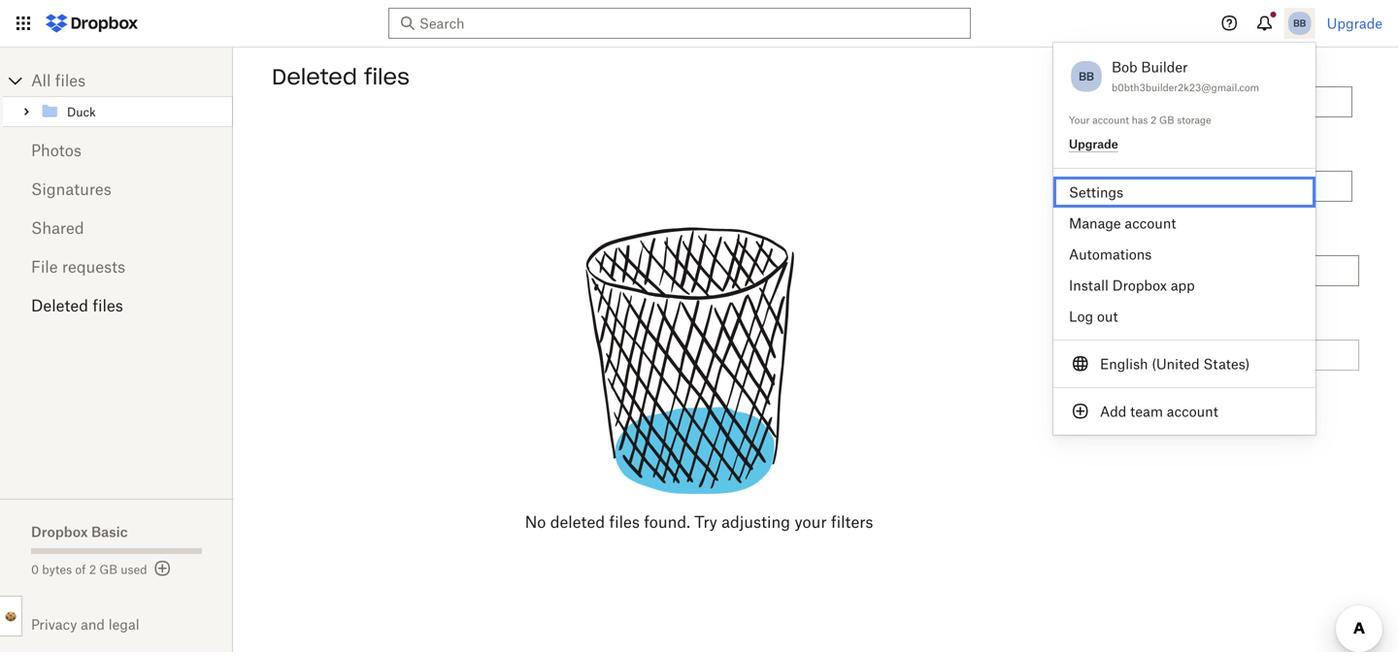 Task type: describe. For each thing, give the bounding box(es) containing it.
all files link
[[31, 65, 233, 96]]

privacy
[[31, 617, 77, 633]]

out
[[1097, 308, 1118, 325]]

gb for storage
[[1159, 114, 1174, 126]]

0
[[31, 563, 39, 577]]

1 vertical spatial upgrade
[[1069, 137, 1118, 151]]

manage account link
[[1053, 208, 1316, 239]]

bob
[[1112, 59, 1138, 75]]

bytes
[[42, 563, 72, 577]]

add
[[1100, 403, 1127, 420]]

english (united states) menu item
[[1053, 349, 1316, 380]]

try
[[694, 513, 717, 532]]

b0bth3builder2k23@gmail.com
[[1112, 82, 1259, 94]]

account for your
[[1092, 114, 1129, 126]]

filters
[[831, 513, 873, 532]]

gb for used
[[99, 563, 117, 577]]

settings
[[1069, 184, 1123, 200]]

privacy and legal
[[31, 617, 139, 633]]

upgrade link
[[1327, 15, 1383, 32]]

bb
[[1079, 69, 1094, 84]]

2 for of
[[89, 563, 96, 577]]

requests
[[62, 257, 125, 276]]

all
[[31, 71, 51, 90]]

add team account
[[1100, 403, 1218, 420]]

by
[[1211, 229, 1224, 243]]

global header element
[[0, 0, 1398, 48]]

To date text field
[[1196, 176, 1341, 197]]

photos link
[[31, 131, 202, 170]]

your
[[1069, 114, 1090, 126]]

adjusting
[[721, 513, 790, 532]]

your
[[795, 513, 827, 532]]

install
[[1069, 277, 1109, 294]]

automations
[[1069, 246, 1152, 263]]

your account has 2 gb storage
[[1069, 114, 1211, 126]]

log out link
[[1053, 301, 1316, 332]]

english (united states)
[[1100, 356, 1250, 372]]

From date text field
[[1196, 91, 1341, 113]]

automations link
[[1053, 239, 1316, 270]]

no
[[525, 513, 546, 532]]

photos
[[31, 141, 82, 160]]

basic
[[91, 524, 128, 540]]

shared link
[[31, 209, 202, 248]]

privacy and legal link
[[31, 617, 233, 633]]

account for manage
[[1125, 215, 1176, 232]]

0 vertical spatial dropbox
[[1112, 277, 1167, 294]]



Task type: locate. For each thing, give the bounding box(es) containing it.
file
[[31, 257, 58, 276]]

1 vertical spatial deleted files
[[31, 296, 123, 315]]

0 horizontal spatial gb
[[99, 563, 117, 577]]

english
[[1100, 356, 1148, 372]]

settings link
[[1053, 177, 1316, 208]]

0 horizontal spatial upgrade
[[1069, 137, 1118, 151]]

gb left used
[[99, 563, 117, 577]]

from
[[1165, 60, 1194, 74]]

file requests link
[[31, 248, 202, 286]]

used
[[121, 563, 147, 577]]

account up automations link
[[1125, 215, 1176, 232]]

1 vertical spatial 2
[[89, 563, 96, 577]]

2 horizontal spatial deleted
[[1165, 229, 1208, 243]]

storage
[[1177, 114, 1211, 126]]

0 vertical spatial account
[[1092, 114, 1129, 126]]

gb
[[1159, 114, 1174, 126], [99, 563, 117, 577]]

upgrade
[[1327, 15, 1383, 32], [1069, 137, 1118, 151]]

files
[[364, 63, 410, 90], [55, 71, 86, 90], [93, 296, 123, 315], [609, 513, 640, 532]]

log
[[1069, 308, 1093, 325]]

deleted
[[272, 63, 357, 90], [1165, 229, 1208, 243], [31, 296, 88, 315]]

upgrade button
[[1069, 137, 1118, 152]]

1 horizontal spatial deleted
[[272, 63, 357, 90]]

2 vertical spatial account
[[1167, 403, 1218, 420]]

found.
[[644, 513, 690, 532]]

dropbox basic
[[31, 524, 128, 540]]

1 horizontal spatial dropbox
[[1112, 277, 1167, 294]]

dropbox up bytes
[[31, 524, 88, 540]]

manage account
[[1069, 215, 1176, 232]]

2 right of
[[89, 563, 96, 577]]

1 vertical spatial deleted
[[1165, 229, 1208, 243]]

builder
[[1141, 59, 1188, 75]]

date
[[1197, 60, 1221, 74]]

2
[[1151, 114, 1157, 126], [89, 563, 96, 577]]

(united
[[1152, 356, 1200, 372]]

account menu image
[[1284, 8, 1315, 39]]

no deleted files found. try adjusting your filters
[[525, 513, 873, 532]]

install dropbox app
[[1069, 277, 1195, 294]]

all files
[[31, 71, 86, 90]]

upgrade inside global header element
[[1327, 15, 1383, 32]]

0 horizontal spatial 2
[[89, 563, 96, 577]]

0 vertical spatial deleted
[[272, 63, 357, 90]]

upgrade right account menu 'image'
[[1327, 15, 1383, 32]]

and
[[81, 617, 105, 633]]

1 vertical spatial account
[[1125, 215, 1176, 232]]

1 horizontal spatial 2
[[1151, 114, 1157, 126]]

0 vertical spatial upgrade
[[1327, 15, 1383, 32]]

files inside all files link
[[55, 71, 86, 90]]

0 vertical spatial gb
[[1159, 114, 1174, 126]]

dropbox
[[1112, 277, 1167, 294], [31, 524, 88, 540]]

deleted files link
[[31, 286, 202, 325]]

team
[[1130, 403, 1163, 420]]

account left has
[[1092, 114, 1129, 126]]

1 vertical spatial gb
[[99, 563, 117, 577]]

all files tree
[[3, 65, 233, 127]]

0 horizontal spatial deleted
[[31, 296, 88, 315]]

2 vertical spatial deleted
[[31, 296, 88, 315]]

legal
[[109, 617, 139, 633]]

file requests
[[31, 257, 125, 276]]

deleted by
[[1165, 229, 1224, 243]]

choose a language: image
[[1069, 352, 1092, 376]]

deleted
[[550, 513, 605, 532]]

bb button
[[1069, 56, 1104, 97]]

from date
[[1165, 60, 1221, 74]]

has
[[1132, 114, 1148, 126]]

account right team
[[1167, 403, 1218, 420]]

add team account link
[[1053, 396, 1316, 427]]

dropbox down automations
[[1112, 277, 1167, 294]]

1 horizontal spatial upgrade
[[1327, 15, 1383, 32]]

account
[[1092, 114, 1129, 126], [1125, 215, 1176, 232], [1167, 403, 1218, 420]]

1 horizontal spatial deleted files
[[272, 63, 410, 90]]

states)
[[1203, 356, 1250, 372]]

0 vertical spatial 2
[[1151, 114, 1157, 126]]

1 vertical spatial dropbox
[[31, 524, 88, 540]]

log out
[[1069, 308, 1118, 325]]

dropbox logo - go to the homepage image
[[39, 8, 145, 39]]

0 bytes of 2 gb used
[[31, 563, 147, 577]]

files inside deleted files link
[[93, 296, 123, 315]]

signatures link
[[31, 170, 202, 209]]

2 for has
[[1151, 114, 1157, 126]]

get more space image
[[151, 557, 174, 581]]

1 horizontal spatial gb
[[1159, 114, 1174, 126]]

0 horizontal spatial dropbox
[[31, 524, 88, 540]]

gb right has
[[1159, 114, 1174, 126]]

0 horizontal spatial deleted files
[[31, 296, 123, 315]]

2 right has
[[1151, 114, 1157, 126]]

bob builder b0bth3builder2k23@gmail.com
[[1112, 59, 1259, 94]]

of
[[75, 563, 86, 577]]

shared
[[31, 218, 84, 237]]

upgrade down your
[[1069, 137, 1118, 151]]

app
[[1171, 277, 1195, 294]]

signatures
[[31, 180, 111, 199]]

deleted files
[[272, 63, 410, 90], [31, 296, 123, 315]]

0 vertical spatial deleted files
[[272, 63, 410, 90]]

manage
[[1069, 215, 1121, 232]]



Task type: vqa. For each thing, say whether or not it's contained in the screenshot.
wasting
no



